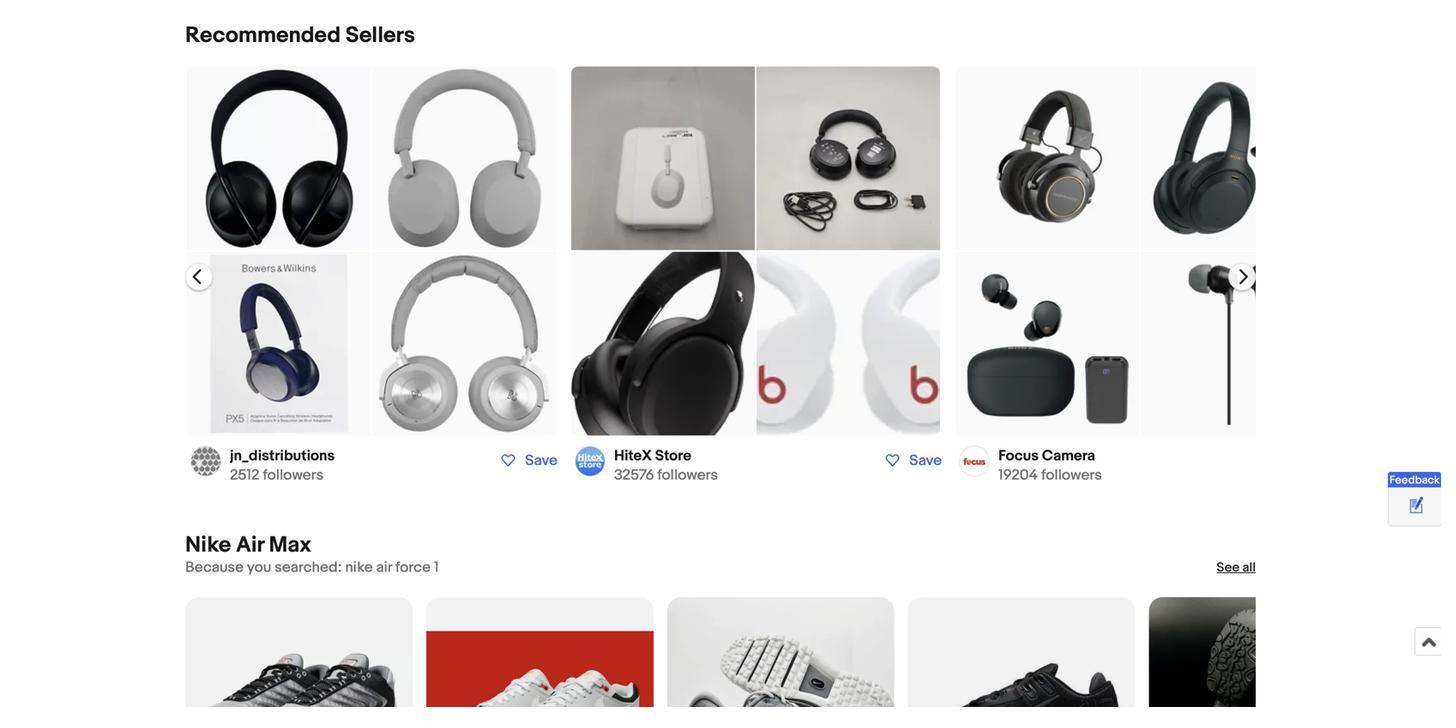 Task type: describe. For each thing, give the bounding box(es) containing it.
followers inside jn_distributions 2512 followers
[[263, 466, 324, 484]]

save for jn_distributions 2512 followers
[[525, 452, 558, 470]]

max
[[269, 532, 311, 558]]

recommended
[[185, 22, 341, 49]]

air
[[236, 532, 264, 558]]

19204
[[999, 466, 1039, 484]]

hitex
[[614, 447, 652, 465]]

feedback
[[1390, 474, 1441, 487]]

nike air max link
[[185, 532, 311, 558]]

2512
[[230, 466, 260, 484]]

air
[[376, 558, 392, 576]]

jn_distributions
[[230, 447, 335, 465]]

followers for hitex store 32576 followers
[[658, 466, 718, 484]]

nike
[[345, 558, 373, 576]]

all
[[1243, 560, 1256, 576]]

see all
[[1217, 560, 1256, 576]]

hitex store 32576 followers
[[614, 447, 718, 484]]

see all link
[[1217, 559, 1256, 576]]

see
[[1217, 560, 1240, 576]]

save for hitex store 32576 followers
[[910, 452, 942, 470]]

focus
[[999, 447, 1039, 465]]

sellers
[[346, 22, 415, 49]]



Task type: locate. For each thing, give the bounding box(es) containing it.
2 followers from the left
[[658, 466, 718, 484]]

searched:
[[275, 558, 342, 576]]

you
[[247, 558, 271, 576]]

1 horizontal spatial save
[[910, 452, 942, 470]]

save button
[[492, 451, 563, 470], [876, 451, 947, 470]]

2 horizontal spatial followers
[[1042, 466, 1103, 484]]

save button for hitex store 32576 followers
[[876, 451, 947, 470]]

because you searched: nike air force 1 element
[[185, 558, 439, 577]]

recommended sellers
[[185, 22, 415, 49]]

1 horizontal spatial followers
[[658, 466, 718, 484]]

1 followers from the left
[[263, 466, 324, 484]]

1 horizontal spatial save button
[[876, 451, 947, 470]]

followers
[[263, 466, 324, 484], [658, 466, 718, 484], [1042, 466, 1103, 484]]

1 save button from the left
[[492, 451, 563, 470]]

nike air max
[[185, 532, 311, 558]]

0 horizontal spatial followers
[[263, 466, 324, 484]]

nike
[[185, 532, 231, 558]]

followers down camera
[[1042, 466, 1103, 484]]

0 horizontal spatial save button
[[492, 451, 563, 470]]

1 save from the left
[[525, 452, 558, 470]]

because you searched: nike air force 1
[[185, 558, 439, 576]]

followers down jn_distributions
[[263, 466, 324, 484]]

2 save from the left
[[910, 452, 942, 470]]

3 followers from the left
[[1042, 466, 1103, 484]]

focus camera 19204 followers
[[999, 447, 1103, 484]]

camera
[[1042, 447, 1096, 465]]

because
[[185, 558, 244, 576]]

0 horizontal spatial save
[[525, 452, 558, 470]]

save
[[525, 452, 558, 470], [910, 452, 942, 470]]

1
[[434, 558, 439, 576]]

force
[[396, 558, 431, 576]]

save button for jn_distributions 2512 followers
[[492, 451, 563, 470]]

jn_distributions 2512 followers
[[230, 447, 335, 484]]

2 save button from the left
[[876, 451, 947, 470]]

followers down store
[[658, 466, 718, 484]]

32576
[[614, 466, 654, 484]]

store
[[655, 447, 692, 465]]

followers inside focus camera 19204 followers
[[1042, 466, 1103, 484]]

followers inside hitex store 32576 followers
[[658, 466, 718, 484]]

followers for focus camera 19204 followers
[[1042, 466, 1103, 484]]



Task type: vqa. For each thing, say whether or not it's contained in the screenshot.
the topmost Collectibles
no



